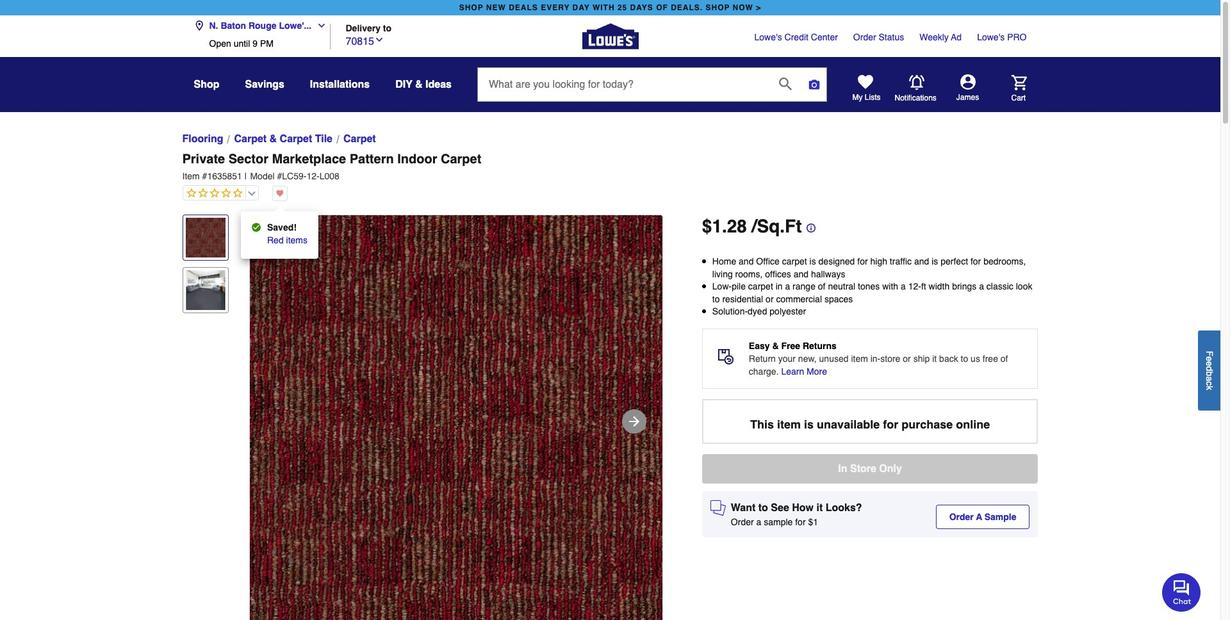 Task type: describe. For each thing, give the bounding box(es) containing it.
every
[[541, 3, 570, 12]]

70815
[[346, 36, 374, 47]]

0 horizontal spatial carpet
[[748, 281, 773, 292]]

order inside want to see how it looks? order a sample for $ 1
[[731, 517, 754, 527]]

#lc59-12-l008 - thumbnail image
[[186, 218, 225, 258]]

chat invite button image
[[1162, 573, 1202, 612]]

for left "high"
[[858, 256, 868, 267]]

to inside want to see how it looks? order a sample for $ 1
[[759, 502, 768, 514]]

returns
[[803, 341, 837, 351]]

commercial
[[776, 294, 822, 304]]

return
[[749, 354, 776, 364]]

1 horizontal spatial and
[[794, 269, 809, 279]]

2 horizontal spatial and
[[914, 256, 929, 267]]

your
[[778, 354, 796, 364]]

model
[[250, 171, 275, 181]]

it inside want to see how it looks? order a sample for $ 1
[[817, 502, 823, 514]]

high
[[871, 256, 888, 267]]

savings button
[[245, 73, 284, 96]]

order for order a sample
[[950, 512, 974, 522]]

my lists
[[853, 93, 881, 102]]

with
[[883, 281, 899, 292]]

carpet link
[[344, 131, 376, 147]]

delivery to
[[346, 23, 392, 33]]

ideas
[[426, 79, 452, 90]]

lowe's for lowe's credit center
[[755, 32, 782, 42]]

2 shop from the left
[[706, 3, 730, 12]]

is up hallways
[[810, 256, 816, 267]]

shop new deals every day with 25 days of deals. shop now >
[[459, 3, 762, 12]]

online
[[956, 418, 990, 431]]

lowe's home improvement notification center image
[[909, 75, 924, 90]]

cart button
[[994, 75, 1027, 103]]

lc59-
[[282, 171, 307, 181]]

classic
[[987, 281, 1014, 292]]

neutral
[[828, 281, 856, 292]]

purchase
[[902, 418, 953, 431]]

lowe's pro link
[[977, 31, 1027, 44]]

looks?
[[826, 502, 862, 514]]

width
[[929, 281, 950, 292]]

arrow right image
[[626, 414, 642, 429]]

perfect
[[941, 256, 968, 267]]

home and office carpet is designed for high traffic and is perfect for bedrooms, living rooms, offices and hallways low-pile carpet in a range of neutral tones with a 12-ft width brings a classic look to residential or commercial spaces solution-dyed polyester
[[713, 256, 1033, 317]]

pro
[[1008, 32, 1027, 42]]

12- inside home and office carpet is designed for high traffic and is perfect for bedrooms, living rooms, offices and hallways low-pile carpet in a range of neutral tones with a 12-ft width brings a classic look to residential or commercial spaces solution-dyed polyester
[[909, 281, 921, 292]]

n.
[[209, 21, 218, 31]]

pattern
[[350, 152, 394, 167]]

in
[[838, 463, 848, 475]]

baton
[[221, 21, 246, 31]]

lists
[[865, 93, 881, 102]]

for right perfect
[[971, 256, 981, 267]]

dyed
[[748, 307, 767, 317]]

lowe's home improvement logo image
[[582, 8, 639, 64]]

marketplace
[[272, 152, 346, 167]]

location image
[[194, 21, 204, 31]]

order a sample
[[950, 512, 1017, 522]]

order for order status
[[854, 32, 876, 42]]

diy & ideas button
[[396, 73, 452, 96]]

70815 button
[[346, 32, 385, 49]]

easy
[[749, 341, 770, 351]]

new,
[[798, 354, 817, 364]]

2 # from the left
[[277, 171, 282, 181]]

free
[[781, 341, 800, 351]]

item inside easy & free returns return your new, unused item in-store or ship it back to us free of charge.
[[851, 354, 868, 364]]

lowe's pro
[[977, 32, 1027, 42]]

for left 'purchase'
[[883, 418, 899, 431]]

& for diy
[[415, 79, 423, 90]]

zero stars image
[[183, 188, 243, 200]]

1 shop from the left
[[459, 3, 484, 12]]

of
[[656, 3, 668, 12]]

in-
[[871, 354, 881, 364]]

info image
[[802, 219, 816, 233]]

of inside home and office carpet is designed for high traffic and is perfect for bedrooms, living rooms, offices and hallways low-pile carpet in a range of neutral tones with a 12-ft width brings a classic look to residential or commercial spaces solution-dyed polyester
[[818, 281, 826, 292]]

new
[[486, 3, 506, 12]]

more
[[807, 367, 827, 377]]

private sector marketplace pattern indoor carpet item # 1635851 | model # lc59-12-l008
[[182, 152, 481, 181]]

heart filled image
[[272, 186, 287, 201]]

25
[[618, 3, 628, 12]]

tones
[[858, 281, 880, 292]]

deals.
[[671, 3, 703, 12]]

shop new deals every day with 25 days of deals. shop now > link
[[457, 0, 764, 15]]

lowe'...
[[279, 21, 312, 31]]

james button
[[937, 74, 999, 103]]

chevron down image
[[312, 21, 327, 31]]

.
[[722, 216, 727, 236]]

low-
[[713, 281, 732, 292]]

indoor
[[397, 152, 437, 167]]

28
[[727, 216, 747, 236]]

carpet inside private sector marketplace pattern indoor carpet item # 1635851 | model # lc59-12-l008
[[441, 152, 481, 167]]

diy & ideas
[[396, 79, 452, 90]]

sector
[[229, 152, 269, 167]]

in
[[776, 281, 783, 292]]

back
[[940, 354, 958, 364]]

1 e from the top
[[1205, 356, 1215, 361]]

carpet & carpet tile link
[[234, 131, 333, 147]]

& for easy
[[772, 341, 779, 351]]

hallways
[[811, 269, 846, 279]]

want to see how it looks? order a sample for $ 1
[[731, 502, 862, 527]]

lowe's for lowe's pro
[[977, 32, 1005, 42]]

ship
[[914, 354, 930, 364]]

a right 'brings'
[[979, 281, 984, 292]]

a right with
[[901, 281, 906, 292]]

in store only
[[838, 463, 902, 475]]

lowe's home improvement lists image
[[858, 74, 873, 90]]

open
[[209, 38, 231, 49]]

pile
[[732, 281, 746, 292]]

ft
[[921, 281, 926, 292]]

residential
[[722, 294, 763, 304]]

d
[[1205, 366, 1215, 371]]

f
[[1205, 351, 1215, 356]]

carpet up pattern
[[344, 133, 376, 145]]

rooms,
[[735, 269, 763, 279]]

store
[[881, 354, 901, 364]]

or inside easy & free returns return your new, unused item in-store or ship it back to us free of charge.
[[903, 354, 911, 364]]

sample image
[[711, 500, 726, 516]]

this item is unavailable for purchase online
[[750, 418, 990, 431]]

/
[[752, 216, 757, 236]]

order status
[[854, 32, 904, 42]]



Task type: locate. For each thing, give the bounding box(es) containing it.
installations
[[310, 79, 370, 90]]

Search Query text field
[[478, 68, 769, 101]]

to up chevron down icon
[[383, 23, 392, 33]]

learn more link
[[781, 365, 827, 378]]

0 vertical spatial item
[[851, 354, 868, 364]]

order down want
[[731, 517, 754, 527]]

spaces
[[825, 294, 853, 304]]

for inside want to see how it looks? order a sample for $ 1
[[795, 517, 806, 527]]

installations button
[[310, 73, 370, 96]]

of
[[818, 281, 826, 292], [1001, 354, 1008, 364]]

living
[[713, 269, 733, 279]]

tile
[[315, 133, 333, 145]]

shop
[[459, 3, 484, 12], [706, 3, 730, 12]]

notifications
[[895, 93, 937, 102]]

12- inside private sector marketplace pattern indoor carpet item # 1635851 | model # lc59-12-l008
[[307, 171, 320, 181]]

of inside easy & free returns return your new, unused item in-store or ship it back to us free of charge.
[[1001, 354, 1008, 364]]

ad
[[951, 32, 962, 42]]

lowe's credit center link
[[755, 31, 838, 44]]

0 horizontal spatial 1
[[712, 216, 722, 236]]

a
[[976, 512, 982, 522]]

us
[[971, 354, 980, 364]]

lowe's left credit
[[755, 32, 782, 42]]

1 vertical spatial carpet
[[748, 281, 773, 292]]

carpet right indoor
[[441, 152, 481, 167]]

2 vertical spatial &
[[772, 341, 779, 351]]

with
[[593, 3, 615, 12]]

# right item
[[202, 171, 207, 181]]

to inside easy & free returns return your new, unused item in-store or ship it back to us free of charge.
[[961, 354, 968, 364]]

1 left 28
[[712, 216, 722, 236]]

$ inside want to see how it looks? order a sample for $ 1
[[808, 517, 813, 527]]

to down low- at the right
[[713, 294, 720, 304]]

saved! red items
[[267, 222, 308, 245]]

1 vertical spatial 1
[[813, 517, 818, 527]]

lowe's home improvement cart image
[[1012, 75, 1027, 90]]

see
[[771, 502, 789, 514]]

of right free
[[1001, 354, 1008, 364]]

red
[[267, 235, 284, 245]]

& for carpet
[[270, 133, 277, 145]]

& up the 'model'
[[270, 133, 277, 145]]

rouge
[[249, 21, 277, 31]]

to inside home and office carpet is designed for high traffic and is perfect for bedrooms, living rooms, offices and hallways low-pile carpet in a range of neutral tones with a 12-ft width brings a classic look to residential or commercial spaces solution-dyed polyester
[[713, 294, 720, 304]]

#lc59-12-l008 - thumbnail2 image
[[186, 270, 225, 310]]

1 vertical spatial or
[[903, 354, 911, 364]]

1 vertical spatial &
[[270, 133, 277, 145]]

learn more
[[781, 367, 827, 377]]

1 vertical spatial of
[[1001, 354, 1008, 364]]

weekly ad
[[920, 32, 962, 42]]

1
[[712, 216, 722, 236], [813, 517, 818, 527]]

1 horizontal spatial &
[[415, 79, 423, 90]]

0 vertical spatial 12-
[[307, 171, 320, 181]]

0 horizontal spatial 12-
[[307, 171, 320, 181]]

a up k
[[1205, 376, 1215, 381]]

it
[[933, 354, 937, 364], [817, 502, 823, 514]]

1 horizontal spatial #
[[277, 171, 282, 181]]

1 vertical spatial 12-
[[909, 281, 921, 292]]

carpet up marketplace
[[280, 133, 312, 145]]

order inside button
[[950, 512, 974, 522]]

0 horizontal spatial $
[[702, 216, 712, 236]]

1 horizontal spatial it
[[933, 354, 937, 364]]

home
[[713, 256, 736, 267]]

carpet
[[782, 256, 807, 267], [748, 281, 773, 292]]

e
[[1205, 356, 1215, 361], [1205, 361, 1215, 366]]

weekly
[[920, 32, 949, 42]]

a inside want to see how it looks? order a sample for $ 1
[[757, 517, 762, 527]]

this
[[750, 418, 774, 431]]

# right the 'model'
[[277, 171, 282, 181]]

0 horizontal spatial &
[[270, 133, 277, 145]]

flooring link
[[182, 131, 223, 147]]

$ 1 . 28 / sq.ft
[[702, 216, 802, 236]]

0 vertical spatial $
[[702, 216, 712, 236]]

a inside button
[[1205, 376, 1215, 381]]

or
[[766, 294, 774, 304], [903, 354, 911, 364]]

& right diy
[[415, 79, 423, 90]]

0 horizontal spatial or
[[766, 294, 774, 304]]

shop left now in the right top of the page
[[706, 3, 730, 12]]

cart
[[1012, 93, 1026, 102]]

0 horizontal spatial item
[[777, 418, 801, 431]]

l008
[[320, 171, 340, 181]]

#lc59 12 l008 image
[[250, 215, 662, 620]]

& left free
[[772, 341, 779, 351]]

camera image
[[808, 78, 821, 91]]

savings
[[245, 79, 284, 90]]

only
[[879, 463, 902, 475]]

order status link
[[854, 31, 904, 44]]

12-
[[307, 171, 320, 181], [909, 281, 921, 292]]

order left a
[[950, 512, 974, 522]]

0 horizontal spatial and
[[739, 256, 754, 267]]

day
[[573, 3, 590, 12]]

deals
[[509, 3, 538, 12]]

1 horizontal spatial item
[[851, 354, 868, 364]]

1 horizontal spatial lowe's
[[977, 32, 1005, 42]]

status
[[879, 32, 904, 42]]

0 horizontal spatial shop
[[459, 3, 484, 12]]

item number 1 6 3 5 8 5 1 and model number l c 5 9 - 1 2 - l 0 0 8 element
[[182, 170, 1038, 183]]

and up range
[[794, 269, 809, 279]]

look
[[1016, 281, 1033, 292]]

0 horizontal spatial #
[[202, 171, 207, 181]]

1 # from the left
[[202, 171, 207, 181]]

or inside home and office carpet is designed for high traffic and is perfect for bedrooms, living rooms, offices and hallways low-pile carpet in a range of neutral tones with a 12-ft width brings a classic look to residential or commercial spaces solution-dyed polyester
[[766, 294, 774, 304]]

and up "rooms,"
[[739, 256, 754, 267]]

2 e from the top
[[1205, 361, 1215, 366]]

$ left .
[[702, 216, 712, 236]]

1 horizontal spatial 1
[[813, 517, 818, 527]]

lowe's left pro on the right top of the page
[[977, 32, 1005, 42]]

1 horizontal spatial of
[[1001, 354, 1008, 364]]

1 horizontal spatial 12-
[[909, 281, 921, 292]]

charge.
[[749, 367, 779, 377]]

1 horizontal spatial or
[[903, 354, 911, 364]]

red items link
[[267, 233, 308, 248]]

f e e d b a c k
[[1205, 351, 1215, 390]]

is left unavailable
[[804, 418, 814, 431]]

b
[[1205, 371, 1215, 376]]

is left perfect
[[932, 256, 938, 267]]

order
[[854, 32, 876, 42], [950, 512, 974, 522], [731, 517, 754, 527]]

$ down how
[[808, 517, 813, 527]]

12- down marketplace
[[307, 171, 320, 181]]

my
[[853, 93, 863, 102]]

0 vertical spatial or
[[766, 294, 774, 304]]

carpet up sector on the left of the page
[[234, 133, 267, 145]]

0 vertical spatial carpet
[[782, 256, 807, 267]]

or up dyed on the right of the page
[[766, 294, 774, 304]]

1 inside want to see how it looks? order a sample for $ 1
[[813, 517, 818, 527]]

1 vertical spatial item
[[777, 418, 801, 431]]

0 horizontal spatial order
[[731, 517, 754, 527]]

now
[[733, 3, 754, 12]]

f e e d b a c k button
[[1198, 330, 1221, 411]]

to left us
[[961, 354, 968, 364]]

carpet down "rooms,"
[[748, 281, 773, 292]]

0 horizontal spatial it
[[817, 502, 823, 514]]

None search field
[[477, 67, 827, 112]]

n. baton rouge lowe'...
[[209, 21, 312, 31]]

0 vertical spatial it
[[933, 354, 937, 364]]

james
[[957, 93, 979, 102]]

0 horizontal spatial lowe's
[[755, 32, 782, 42]]

2 lowe's from the left
[[977, 32, 1005, 42]]

private
[[182, 152, 225, 167]]

and right traffic
[[914, 256, 929, 267]]

0 horizontal spatial of
[[818, 281, 826, 292]]

or left ship
[[903, 354, 911, 364]]

$
[[702, 216, 712, 236], [808, 517, 813, 527]]

my lists link
[[853, 74, 881, 103]]

a right in
[[785, 281, 790, 292]]

sample
[[764, 517, 793, 527]]

item left the in-
[[851, 354, 868, 364]]

free
[[983, 354, 998, 364]]

item right this
[[777, 418, 801, 431]]

office
[[756, 256, 780, 267]]

1 vertical spatial $
[[808, 517, 813, 527]]

>
[[756, 3, 762, 12]]

12- left "width"
[[909, 281, 921, 292]]

item
[[182, 171, 200, 181]]

1 vertical spatial it
[[817, 502, 823, 514]]

to left 'see'
[[759, 502, 768, 514]]

want
[[731, 502, 756, 514]]

2 horizontal spatial order
[[950, 512, 974, 522]]

chevron down image
[[374, 34, 385, 45]]

1 horizontal spatial shop
[[706, 3, 730, 12]]

a left sample
[[757, 517, 762, 527]]

polyester
[[770, 307, 806, 317]]

order a sample button
[[936, 505, 1030, 529]]

0 vertical spatial of
[[818, 281, 826, 292]]

e up b
[[1205, 361, 1215, 366]]

check circle filled image
[[252, 222, 261, 233]]

search image
[[779, 77, 792, 90]]

0 vertical spatial &
[[415, 79, 423, 90]]

1635851
[[207, 171, 242, 181]]

9
[[253, 38, 258, 49]]

& inside "button"
[[415, 79, 423, 90]]

order left status at the top right
[[854, 32, 876, 42]]

1 horizontal spatial carpet
[[782, 256, 807, 267]]

flooring
[[182, 133, 223, 145]]

it inside easy & free returns return your new, unused item in-store or ship it back to us free of charge.
[[933, 354, 937, 364]]

1 down how
[[813, 517, 818, 527]]

0 vertical spatial 1
[[712, 216, 722, 236]]

& inside easy & free returns return your new, unused item in-store or ship it back to us free of charge.
[[772, 341, 779, 351]]

1 lowe's from the left
[[755, 32, 782, 42]]

traffic
[[890, 256, 912, 267]]

for down how
[[795, 517, 806, 527]]

carpet up offices
[[782, 256, 807, 267]]

how
[[792, 502, 814, 514]]

solution-
[[713, 307, 748, 317]]

easy & free returns return your new, unused item in-store or ship it back to us free of charge.
[[749, 341, 1008, 377]]

it right ship
[[933, 354, 937, 364]]

#
[[202, 171, 207, 181], [277, 171, 282, 181]]

of down hallways
[[818, 281, 826, 292]]

shop left the new
[[459, 3, 484, 12]]

it right how
[[817, 502, 823, 514]]

1 horizontal spatial $
[[808, 517, 813, 527]]

1 horizontal spatial order
[[854, 32, 876, 42]]

2 horizontal spatial &
[[772, 341, 779, 351]]

e up d
[[1205, 356, 1215, 361]]



Task type: vqa. For each thing, say whether or not it's contained in the screenshot.
Tile
yes



